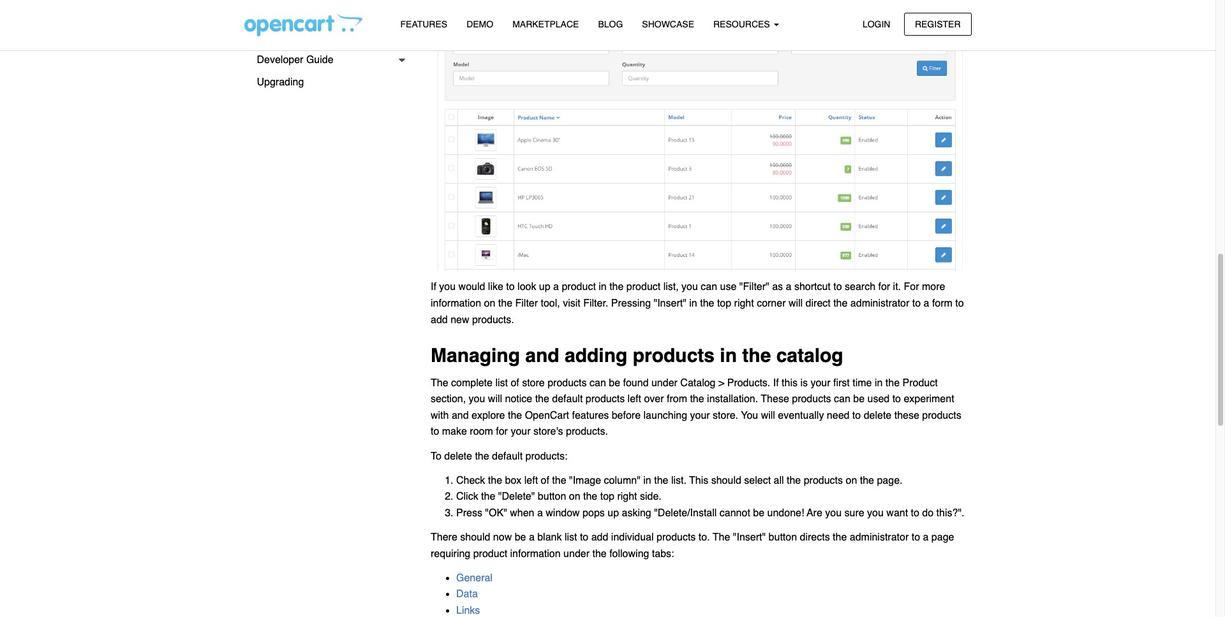 Task type: describe. For each thing, give the bounding box(es) containing it.
eventually
[[778, 410, 824, 422]]

more
[[922, 282, 946, 293]]

to.
[[699, 532, 710, 544]]

to right like
[[506, 282, 515, 293]]

to down with
[[431, 427, 439, 438]]

to left page
[[912, 532, 920, 544]]

guide
[[306, 54, 334, 66]]

store
[[522, 378, 545, 389]]

the inside the complete list of store products can be found under catalog > products. if this is your first time in the product section, you will notice the default products left over from the installation. these products can be used to experiment with and explore the opencart features before launching your store. you will eventually need to delete these products to make room for your store's products.
[[431, 378, 448, 389]]

direct
[[806, 298, 831, 310]]

general link
[[456, 573, 493, 584]]

login
[[863, 19, 891, 29]]

information inside there should now be a blank list to add individual products to. the "insert" button directs the administrator to a page requiring product information under the following tabs:
[[510, 549, 561, 560]]

you
[[741, 410, 758, 422]]

visit
[[563, 298, 581, 310]]

register link
[[904, 12, 972, 36]]

products inside check the box left of the "image column" in the list. this should select all the products on the page. click the "delete" button on the top right side. press "ok" when a window pops up asking "delete/install cannot be undone! are you sure you want to do this?".
[[804, 475, 843, 487]]

adding
[[565, 345, 628, 367]]

1 horizontal spatial will
[[761, 410, 775, 422]]

tool,
[[541, 298, 560, 310]]

is
[[801, 378, 808, 389]]

will inside if you would like to look up a product in the product list, you can use "filter" as a shortcut to search for it. for more information on the filter tool, visit filter. pressing "insert" in the top right corner will direct the administrator to a form to add new products.
[[789, 298, 803, 310]]

resources link
[[704, 13, 789, 36]]

products inside there should now be a blank list to add individual products to. the "insert" button directs the administrator to a page requiring product information under the following tabs:
[[657, 532, 696, 544]]

there should now be a blank list to add individual products to. the "insert" button directs the administrator to a page requiring product information under the following tabs:
[[431, 532, 955, 560]]

products up features
[[586, 394, 625, 406]]

to left the "search"
[[834, 282, 842, 293]]

form
[[932, 298, 953, 310]]

add inside there should now be a blank list to add individual products to. the "insert" button directs the administrator to a page requiring product information under the following tabs:
[[592, 532, 609, 544]]

features
[[401, 19, 448, 29]]

use
[[720, 282, 737, 293]]

right inside check the box left of the "image column" in the list. this should select all the products on the page. click the "delete" button on the top right side. press "ok" when a window pops up asking "delete/install cannot be undone! are you sure you want to do this?".
[[617, 492, 637, 503]]

login link
[[852, 12, 902, 36]]

cannot
[[720, 508, 751, 519]]

features
[[572, 410, 609, 422]]

list.
[[671, 475, 687, 487]]

a left page
[[923, 532, 929, 544]]

filter
[[515, 298, 538, 310]]

this?".
[[937, 508, 965, 519]]

left inside check the box left of the "image column" in the list. this should select all the products on the page. click the "delete" button on the top right side. press "ok" when a window pops up asking "delete/install cannot be undone! are you sure you want to do this?".
[[524, 475, 538, 487]]

directs
[[800, 532, 830, 544]]

would
[[459, 282, 485, 293]]

for inside the complete list of store products can be found under catalog > products. if this is your first time in the product section, you will notice the default products left over from the installation. these products can be used to experiment with and explore the opencart features before launching your store. you will eventually need to delete these products to make room for your store's products.
[[496, 427, 508, 438]]

showcase
[[642, 19, 694, 29]]

products down experiment
[[923, 410, 962, 422]]

demo
[[467, 19, 493, 29]]

list inside there should now be a blank list to add individual products to. the "insert" button directs the administrator to a page requiring product information under the following tabs:
[[565, 532, 577, 544]]

sure
[[845, 508, 865, 519]]

a right "as"
[[786, 282, 792, 293]]

to right need
[[853, 410, 861, 422]]

top inside check the box left of the "image column" in the list. this should select all the products on the page. click the "delete" button on the top right side. press "ok" when a window pops up asking "delete/install cannot be undone! are you sure you want to do this?".
[[600, 492, 615, 503]]

found
[[623, 378, 649, 389]]

should inside check the box left of the "image column" in the list. this should select all the products on the page. click the "delete" button on the top right side. press "ok" when a window pops up asking "delete/install cannot be undone! are you sure you want to do this?".
[[712, 475, 742, 487]]

window
[[546, 508, 580, 519]]

product inside there should now be a blank list to add individual products to. the "insert" button directs the administrator to a page requiring product information under the following tabs:
[[473, 549, 507, 560]]

as
[[772, 282, 783, 293]]

button inside check the box left of the "image column" in the list. this should select all the products on the page. click the "delete" button on the top right side. press "ok" when a window pops up asking "delete/install cannot be undone! are you sure you want to do this?".
[[538, 492, 566, 503]]

developer guide
[[257, 54, 334, 66]]

be left the found
[[609, 378, 620, 389]]

it.
[[893, 282, 901, 293]]

complete
[[451, 378, 493, 389]]

"delete/install
[[654, 508, 717, 519]]

"filter"
[[740, 282, 770, 293]]

select
[[744, 475, 771, 487]]

you right 'list,'
[[682, 282, 698, 293]]

first
[[834, 378, 850, 389]]

developer guide link
[[244, 49, 412, 71]]

this
[[689, 475, 709, 487]]

box
[[505, 475, 522, 487]]

button inside there should now be a blank list to add individual products to. the "insert" button directs the administrator to a page requiring product information under the following tabs:
[[769, 532, 797, 544]]

now
[[493, 532, 512, 544]]

in inside the complete list of store products can be found under catalog > products. if this is your first time in the product section, you will notice the default products left over from the installation. these products can be used to experiment with and explore the opencart features before launching your store. you will eventually need to delete these products to make room for your store's products.
[[875, 378, 883, 389]]

1 horizontal spatial and
[[526, 345, 560, 367]]

0 horizontal spatial your
[[511, 427, 531, 438]]

click
[[456, 492, 479, 503]]

experiment
[[904, 394, 955, 406]]

0 horizontal spatial default
[[492, 451, 523, 462]]

to inside check the box left of the "image column" in the list. this should select all the products on the page. click the "delete" button on the top right side. press "ok" when a window pops up asking "delete/install cannot be undone! are you sure you want to do this?".
[[911, 508, 920, 519]]

to down the pops
[[580, 532, 589, 544]]

asking
[[622, 508, 652, 519]]

>
[[719, 378, 725, 389]]

1 vertical spatial can
[[590, 378, 606, 389]]

press
[[456, 508, 482, 519]]

look products image
[[431, 0, 972, 272]]

opencart
[[525, 410, 569, 422]]

installation.
[[707, 394, 758, 406]]

opencart - open source shopping cart solution image
[[244, 13, 362, 36]]

side.
[[640, 492, 662, 503]]

all
[[774, 475, 784, 487]]

over
[[644, 394, 664, 406]]

products up catalog
[[633, 345, 715, 367]]

1 horizontal spatial your
[[690, 410, 710, 422]]

time
[[853, 378, 872, 389]]

list inside the complete list of store products can be found under catalog > products. if this is your first time in the product section, you will notice the default products left over from the installation. these products can be used to experiment with and explore the opencart features before launching your store. you will eventually need to delete these products to make room for your store's products.
[[496, 378, 508, 389]]

you right are on the right of the page
[[825, 508, 842, 519]]

there
[[431, 532, 458, 544]]

"delete"
[[498, 492, 535, 503]]

undone!
[[768, 508, 804, 519]]

add inside if you would like to look up a product in the product list, you can use "filter" as a shortcut to search for it. for more information on the filter tool, visit filter. pressing "insert" in the top right corner will direct the administrator to a form to add new products.
[[431, 314, 448, 326]]

blog
[[598, 19, 623, 29]]

1 horizontal spatial product
[[562, 282, 596, 293]]

launching
[[644, 410, 687, 422]]

2 horizontal spatial on
[[846, 475, 857, 487]]

in inside check the box left of the "image column" in the list. this should select all the products on the page. click the "delete" button on the top right side. press "ok" when a window pops up asking "delete/install cannot be undone! are you sure you want to do this?".
[[644, 475, 652, 487]]

to
[[431, 451, 442, 462]]

for
[[904, 282, 919, 293]]

under inside there should now be a blank list to add individual products to. the "insert" button directs the administrator to a page requiring product information under the following tabs:
[[564, 549, 590, 560]]

check
[[456, 475, 485, 487]]

pops
[[583, 508, 605, 519]]

on inside if you would like to look up a product in the product list, you can use "filter" as a shortcut to search for it. for more information on the filter tool, visit filter. pressing "insert" in the top right corner will direct the administrator to a form to add new products.
[[484, 298, 496, 310]]

product
[[903, 378, 938, 389]]

are
[[807, 508, 823, 519]]

can inside if you would like to look up a product in the product list, you can use "filter" as a shortcut to search for it. for more information on the filter tool, visit filter. pressing "insert" in the top right corner will direct the administrator to a form to add new products.
[[701, 282, 718, 293]]

links link
[[456, 606, 480, 617]]

be inside there should now be a blank list to add individual products to. the "insert" button directs the administrator to a page requiring product information under the following tabs:
[[515, 532, 526, 544]]

you inside the complete list of store products can be found under catalog > products. if this is your first time in the product section, you will notice the default products left over from the installation. these products can be used to experiment with and explore the opencart features before launching your store. you will eventually need to delete these products to make room for your store's products.
[[469, 394, 485, 406]]

room
[[470, 427, 493, 438]]

with
[[431, 410, 449, 422]]

2 horizontal spatial product
[[627, 282, 661, 293]]

individual
[[611, 532, 654, 544]]



Task type: locate. For each thing, give the bounding box(es) containing it.
a
[[553, 282, 559, 293], [786, 282, 792, 293], [924, 298, 930, 310], [537, 508, 543, 519], [529, 532, 535, 544], [923, 532, 929, 544]]

requiring
[[431, 549, 471, 560]]

your
[[811, 378, 831, 389], [690, 410, 710, 422], [511, 427, 531, 438]]

your right the is
[[811, 378, 831, 389]]

"insert" inside there should now be a blank list to add individual products to. the "insert" button directs the administrator to a page requiring product information under the following tabs:
[[733, 532, 766, 544]]

if you would like to look up a product in the product list, you can use "filter" as a shortcut to search for it. for more information on the filter tool, visit filter. pressing "insert" in the top right corner will direct the administrator to a form to add new products.
[[431, 282, 964, 326]]

0 vertical spatial default
[[552, 394, 583, 406]]

products down the is
[[792, 394, 831, 406]]

2 vertical spatial will
[[761, 410, 775, 422]]

in up side.
[[644, 475, 652, 487]]

products
[[633, 345, 715, 367], [548, 378, 587, 389], [586, 394, 625, 406], [792, 394, 831, 406], [923, 410, 962, 422], [804, 475, 843, 487], [657, 532, 696, 544]]

1 vertical spatial information
[[510, 549, 561, 560]]

0 horizontal spatial will
[[488, 394, 502, 406]]

information inside if you would like to look up a product in the product list, you can use "filter" as a shortcut to search for it. for more information on the filter tool, visit filter. pressing "insert" in the top right corner will direct the administrator to a form to add new products.
[[431, 298, 481, 310]]

0 horizontal spatial up
[[539, 282, 551, 293]]

list right the blank
[[565, 532, 577, 544]]

of inside check the box left of the "image column" in the list. this should select all the products on the page. click the "delete" button on the top right side. press "ok" when a window pops up asking "delete/install cannot be undone! are you sure you want to do this?".
[[541, 475, 549, 487]]

if left "this"
[[773, 378, 779, 389]]

reports link
[[244, 27, 412, 49]]

under up over
[[652, 378, 678, 389]]

1 horizontal spatial top
[[717, 298, 732, 310]]

0 horizontal spatial products.
[[472, 314, 514, 326]]

to right form on the right
[[956, 298, 964, 310]]

1 vertical spatial right
[[617, 492, 637, 503]]

default
[[552, 394, 583, 406], [492, 451, 523, 462]]

be right cannot
[[753, 508, 765, 519]]

up inside check the box left of the "image column" in the list. this should select all the products on the page. click the "delete" button on the top right side. press "ok" when a window pops up asking "delete/install cannot be undone! are you sure you want to do this?".
[[608, 508, 619, 519]]

and up store
[[526, 345, 560, 367]]

0 vertical spatial and
[[526, 345, 560, 367]]

shortcut
[[795, 282, 831, 293]]

0 vertical spatial up
[[539, 282, 551, 293]]

right inside if you would like to look up a product in the product list, you can use "filter" as a shortcut to search for it. for more information on the filter tool, visit filter. pressing "insert" in the top right corner will direct the administrator to a form to add new products.
[[734, 298, 754, 310]]

for inside if you would like to look up a product in the product list, you can use "filter" as a shortcut to search for it. for more information on the filter tool, visit filter. pressing "insert" in the top right corner will direct the administrator to a form to add new products.
[[879, 282, 891, 293]]

store.
[[713, 410, 739, 422]]

data
[[456, 589, 478, 601]]

your left store's
[[511, 427, 531, 438]]

1 horizontal spatial add
[[592, 532, 609, 544]]

1 horizontal spatial right
[[734, 298, 754, 310]]

1 vertical spatial top
[[600, 492, 615, 503]]

tools link
[[244, 4, 412, 27]]

0 horizontal spatial can
[[590, 378, 606, 389]]

administrator down it.
[[851, 298, 910, 310]]

should down press
[[460, 532, 490, 544]]

product down now
[[473, 549, 507, 560]]

showcase link
[[633, 13, 704, 36]]

to delete the default products:
[[431, 451, 568, 462]]

in up >
[[720, 345, 737, 367]]

of inside the complete list of store products can be found under catalog > products. if this is your first time in the product section, you will notice the default products left over from the installation. these products can be used to experiment with and explore the opencart features before launching your store. you will eventually need to delete these products to make room for your store's products.
[[511, 378, 519, 389]]

0 vertical spatial should
[[712, 475, 742, 487]]

products. down like
[[472, 314, 514, 326]]

delete inside the complete list of store products can be found under catalog > products. if this is your first time in the product section, you will notice the default products left over from the installation. these products can be used to experiment with and explore the opencart features before launching your store. you will eventually need to delete these products to make room for your store's products.
[[864, 410, 892, 422]]

on
[[484, 298, 496, 310], [846, 475, 857, 487], [569, 492, 581, 503]]

marketplace link
[[503, 13, 589, 36]]

2 vertical spatial on
[[569, 492, 581, 503]]

for left it.
[[879, 282, 891, 293]]

if inside if you would like to look up a product in the product list, you can use "filter" as a shortcut to search for it. for more information on the filter tool, visit filter. pressing "insert" in the top right corner will direct the administrator to a form to add new products.
[[431, 282, 437, 293]]

search
[[845, 282, 876, 293]]

products. down features
[[566, 427, 608, 438]]

1 vertical spatial administrator
[[850, 532, 909, 544]]

you right sure at right
[[867, 508, 884, 519]]

default up opencart at the bottom of the page
[[552, 394, 583, 406]]

data link
[[456, 589, 478, 601]]

1 vertical spatial button
[[769, 532, 797, 544]]

left down the found
[[628, 394, 641, 406]]

0 horizontal spatial button
[[538, 492, 566, 503]]

section,
[[431, 394, 466, 406]]

a right when
[[537, 508, 543, 519]]

product up the visit
[[562, 282, 596, 293]]

the right to.
[[713, 532, 730, 544]]

product up pressing
[[627, 282, 661, 293]]

1 horizontal spatial on
[[569, 492, 581, 503]]

of
[[511, 378, 519, 389], [541, 475, 549, 487]]

managing and adding products in the catalog
[[431, 345, 844, 367]]

will up explore
[[488, 394, 502, 406]]

1 vertical spatial and
[[452, 410, 469, 422]]

administrator inside there should now be a blank list to add individual products to. the "insert" button directs the administrator to a page requiring product information under the following tabs:
[[850, 532, 909, 544]]

will left "direct"
[[789, 298, 803, 310]]

1 vertical spatial list
[[565, 532, 577, 544]]

list up notice
[[496, 378, 508, 389]]

should right this
[[712, 475, 742, 487]]

1 vertical spatial if
[[773, 378, 779, 389]]

add left new
[[431, 314, 448, 326]]

left right box
[[524, 475, 538, 487]]

2 vertical spatial your
[[511, 427, 531, 438]]

products. inside the complete list of store products can be found under catalog > products. if this is your first time in the product section, you will notice the default products left over from the installation. these products can be used to experiment with and explore the opencart features before launching your store. you will eventually need to delete these products to make room for your store's products.
[[566, 427, 608, 438]]

right down column"
[[617, 492, 637, 503]]

0 horizontal spatial delete
[[444, 451, 472, 462]]

1 horizontal spatial information
[[510, 549, 561, 560]]

you
[[439, 282, 456, 293], [682, 282, 698, 293], [469, 394, 485, 406], [825, 508, 842, 519], [867, 508, 884, 519]]

like
[[488, 282, 504, 293]]

these
[[895, 410, 920, 422]]

"insert" down cannot
[[733, 532, 766, 544]]

0 vertical spatial left
[[628, 394, 641, 406]]

should
[[712, 475, 742, 487], [460, 532, 490, 544]]

1 horizontal spatial should
[[712, 475, 742, 487]]

left inside the complete list of store products can be found under catalog > products. if this is your first time in the product section, you will notice the default products left over from the installation. these products can be used to experiment with and explore the opencart features before launching your store. you will eventually need to delete these products to make room for your store's products.
[[628, 394, 641, 406]]

be right now
[[515, 532, 526, 544]]

1 vertical spatial products.
[[566, 427, 608, 438]]

your left store.
[[690, 410, 710, 422]]

a inside check the box left of the "image column" in the list. this should select all the products on the page. click the "delete" button on the top right side. press "ok" when a window pops up asking "delete/install cannot be undone! are you sure you want to do this?".
[[537, 508, 543, 519]]

1 horizontal spatial list
[[565, 532, 577, 544]]

1 horizontal spatial if
[[773, 378, 779, 389]]

left
[[628, 394, 641, 406], [524, 475, 538, 487]]

be inside check the box left of the "image column" in the list. this should select all the products on the page. click the "delete" button on the top right side. press "ok" when a window pops up asking "delete/install cannot be undone! are you sure you want to do this?".
[[753, 508, 765, 519]]

2 horizontal spatial will
[[789, 298, 803, 310]]

if inside the complete list of store products can be found under catalog > products. if this is your first time in the product section, you will notice the default products left over from the installation. these products can be used to experiment with and explore the opencart features before launching your store. you will eventually need to delete these products to make room for your store's products.
[[773, 378, 779, 389]]

products.
[[727, 378, 771, 389]]

to
[[506, 282, 515, 293], [834, 282, 842, 293], [913, 298, 921, 310], [956, 298, 964, 310], [893, 394, 901, 406], [853, 410, 861, 422], [431, 427, 439, 438], [911, 508, 920, 519], [580, 532, 589, 544], [912, 532, 920, 544]]

0 horizontal spatial list
[[496, 378, 508, 389]]

a up tool,
[[553, 282, 559, 293]]

in up the used
[[875, 378, 883, 389]]

want
[[887, 508, 908, 519]]

products up tabs:
[[657, 532, 696, 544]]

top up the pops
[[600, 492, 615, 503]]

upgrading
[[257, 77, 304, 88]]

0 vertical spatial of
[[511, 378, 519, 389]]

up up tool,
[[539, 282, 551, 293]]

product
[[562, 282, 596, 293], [627, 282, 661, 293], [473, 549, 507, 560]]

0 vertical spatial top
[[717, 298, 732, 310]]

1 vertical spatial default
[[492, 451, 523, 462]]

on down "image
[[569, 492, 581, 503]]

to down for
[[913, 298, 921, 310]]

0 vertical spatial add
[[431, 314, 448, 326]]

0 horizontal spatial left
[[524, 475, 538, 487]]

for right room
[[496, 427, 508, 438]]

will down these
[[761, 410, 775, 422]]

0 vertical spatial delete
[[864, 410, 892, 422]]

1 horizontal spatial delete
[[864, 410, 892, 422]]

1 vertical spatial will
[[488, 394, 502, 406]]

a left form on the right
[[924, 298, 930, 310]]

store's
[[534, 427, 563, 438]]

information
[[431, 298, 481, 310], [510, 549, 561, 560]]

1 horizontal spatial "insert"
[[733, 532, 766, 544]]

developer
[[257, 54, 303, 66]]

0 horizontal spatial of
[[511, 378, 519, 389]]

0 horizontal spatial and
[[452, 410, 469, 422]]

catalog
[[777, 345, 844, 367]]

button down undone!
[[769, 532, 797, 544]]

1 vertical spatial add
[[592, 532, 609, 544]]

to right the used
[[893, 394, 901, 406]]

1 horizontal spatial products.
[[566, 427, 608, 438]]

button up the window
[[538, 492, 566, 503]]

can left use
[[701, 282, 718, 293]]

reports
[[257, 32, 293, 43]]

need
[[827, 410, 850, 422]]

1 horizontal spatial default
[[552, 394, 583, 406]]

this
[[782, 378, 798, 389]]

"ok"
[[485, 508, 507, 519]]

if left the would
[[431, 282, 437, 293]]

catalog
[[681, 378, 716, 389]]

information up new
[[431, 298, 481, 310]]

1 horizontal spatial for
[[879, 282, 891, 293]]

1 vertical spatial the
[[713, 532, 730, 544]]

can down adding
[[590, 378, 606, 389]]

list,
[[664, 282, 679, 293]]

0 horizontal spatial the
[[431, 378, 448, 389]]

and up make
[[452, 410, 469, 422]]

these
[[761, 394, 789, 406]]

administrator down want
[[850, 532, 909, 544]]

1 horizontal spatial the
[[713, 532, 730, 544]]

from
[[667, 394, 687, 406]]

new
[[451, 314, 469, 326]]

0 horizontal spatial "insert"
[[654, 298, 687, 310]]

under inside the complete list of store products can be found under catalog > products. if this is your first time in the product section, you will notice the default products left over from the installation. these products can be used to experiment with and explore the opencart features before launching your store. you will eventually need to delete these products to make room for your store's products.
[[652, 378, 678, 389]]

in up filter.
[[599, 282, 607, 293]]

0 vertical spatial on
[[484, 298, 496, 310]]

on up sure at right
[[846, 475, 857, 487]]

the
[[610, 282, 624, 293], [498, 298, 513, 310], [700, 298, 715, 310], [834, 298, 848, 310], [743, 345, 771, 367], [886, 378, 900, 389], [535, 394, 549, 406], [690, 394, 704, 406], [508, 410, 522, 422], [475, 451, 489, 462], [488, 475, 502, 487], [552, 475, 567, 487], [654, 475, 669, 487], [787, 475, 801, 487], [860, 475, 874, 487], [481, 492, 496, 503], [583, 492, 598, 503], [833, 532, 847, 544], [593, 549, 607, 560]]

button
[[538, 492, 566, 503], [769, 532, 797, 544]]

corner
[[757, 298, 786, 310]]

products:
[[526, 451, 568, 462]]

be down time
[[854, 394, 865, 406]]

0 horizontal spatial on
[[484, 298, 496, 310]]

0 horizontal spatial add
[[431, 314, 448, 326]]

delete down the used
[[864, 410, 892, 422]]

2 vertical spatial can
[[834, 394, 851, 406]]

0 horizontal spatial right
[[617, 492, 637, 503]]

the complete list of store products can be found under catalog > products. if this is your first time in the product section, you will notice the default products left over from the installation. these products can be used to experiment with and explore the opencart features before launching your store. you will eventually need to delete these products to make room for your store's products.
[[431, 378, 962, 438]]

0 horizontal spatial information
[[431, 298, 481, 310]]

page.
[[877, 475, 903, 487]]

1 vertical spatial for
[[496, 427, 508, 438]]

tools
[[257, 10, 281, 21]]

2 horizontal spatial your
[[811, 378, 831, 389]]

1 horizontal spatial under
[[652, 378, 678, 389]]

list
[[496, 378, 508, 389], [565, 532, 577, 544]]

0 vertical spatial if
[[431, 282, 437, 293]]

of up notice
[[511, 378, 519, 389]]

blank
[[538, 532, 562, 544]]

in right pressing
[[690, 298, 697, 310]]

0 vertical spatial "insert"
[[654, 298, 687, 310]]

1 vertical spatial left
[[524, 475, 538, 487]]

products. inside if you would like to look up a product in the product list, you can use "filter" as a shortcut to search for it. for more information on the filter tool, visit filter. pressing "insert" in the top right corner will direct the administrator to a form to add new products.
[[472, 314, 514, 326]]

1 vertical spatial your
[[690, 410, 710, 422]]

0 vertical spatial can
[[701, 282, 718, 293]]

to left do
[[911, 508, 920, 519]]

add down the pops
[[592, 532, 609, 544]]

1 horizontal spatial of
[[541, 475, 549, 487]]

0 vertical spatial will
[[789, 298, 803, 310]]

a left the blank
[[529, 532, 535, 544]]

0 vertical spatial button
[[538, 492, 566, 503]]

1 vertical spatial should
[[460, 532, 490, 544]]

0 vertical spatial right
[[734, 298, 754, 310]]

you left the would
[[439, 282, 456, 293]]

and inside the complete list of store products can be found under catalog > products. if this is your first time in the product section, you will notice the default products left over from the installation. these products can be used to experiment with and explore the opencart features before launching your store. you will eventually need to delete these products to make room for your store's products.
[[452, 410, 469, 422]]

if
[[431, 282, 437, 293], [773, 378, 779, 389]]

the inside there should now be a blank list to add individual products to. the "insert" button directs the administrator to a page requiring product information under the following tabs:
[[713, 532, 730, 544]]

of down products:
[[541, 475, 549, 487]]

0 horizontal spatial under
[[564, 549, 590, 560]]

0 vertical spatial products.
[[472, 314, 514, 326]]

top down use
[[717, 298, 732, 310]]

resources
[[714, 19, 773, 29]]

right down the "filter"
[[734, 298, 754, 310]]

0 horizontal spatial top
[[600, 492, 615, 503]]

0 horizontal spatial should
[[460, 532, 490, 544]]

can down the "first"
[[834, 394, 851, 406]]

0 horizontal spatial product
[[473, 549, 507, 560]]

do
[[923, 508, 934, 519]]

products up are on the right of the page
[[804, 475, 843, 487]]

in
[[599, 282, 607, 293], [690, 298, 697, 310], [720, 345, 737, 367], [875, 378, 883, 389], [644, 475, 652, 487]]

the up section,
[[431, 378, 448, 389]]

before
[[612, 410, 641, 422]]

delete
[[864, 410, 892, 422], [444, 451, 472, 462]]

"image
[[569, 475, 601, 487]]

1 vertical spatial of
[[541, 475, 549, 487]]

1 vertical spatial under
[[564, 549, 590, 560]]

0 vertical spatial your
[[811, 378, 831, 389]]

0 vertical spatial the
[[431, 378, 448, 389]]

should inside there should now be a blank list to add individual products to. the "insert" button directs the administrator to a page requiring product information under the following tabs:
[[460, 532, 490, 544]]

default up box
[[492, 451, 523, 462]]

1 horizontal spatial up
[[608, 508, 619, 519]]

0 horizontal spatial for
[[496, 427, 508, 438]]

can
[[701, 282, 718, 293], [590, 378, 606, 389], [834, 394, 851, 406]]

explore
[[472, 410, 505, 422]]

administrator
[[851, 298, 910, 310], [850, 532, 909, 544]]

links
[[456, 606, 480, 617]]

on down like
[[484, 298, 496, 310]]

delete right to
[[444, 451, 472, 462]]

column"
[[604, 475, 641, 487]]

0 vertical spatial list
[[496, 378, 508, 389]]

default inside the complete list of store products can be found under catalog > products. if this is your first time in the product section, you will notice the default products left over from the installation. these products can be used to experiment with and explore the opencart features before launching your store. you will eventually need to delete these products to make room for your store's products.
[[552, 394, 583, 406]]

marketplace
[[513, 19, 579, 29]]

under down the window
[[564, 549, 590, 560]]

1 vertical spatial up
[[608, 508, 619, 519]]

you down complete
[[469, 394, 485, 406]]

products right store
[[548, 378, 587, 389]]

up inside if you would like to look up a product in the product list, you can use "filter" as a shortcut to search for it. for more information on the filter tool, visit filter. pressing "insert" in the top right corner will direct the administrator to a form to add new products.
[[539, 282, 551, 293]]

managing
[[431, 345, 520, 367]]

0 vertical spatial information
[[431, 298, 481, 310]]

1 horizontal spatial left
[[628, 394, 641, 406]]

top inside if you would like to look up a product in the product list, you can use "filter" as a shortcut to search for it. for more information on the filter tool, visit filter. pressing "insert" in the top right corner will direct the administrator to a form to add new products.
[[717, 298, 732, 310]]

1 vertical spatial "insert"
[[733, 532, 766, 544]]

tabs:
[[652, 549, 674, 560]]

check the box left of the "image column" in the list. this should select all the products on the page. click the "delete" button on the top right side. press "ok" when a window pops up asking "delete/install cannot be undone! are you sure you want to do this?".
[[456, 475, 965, 519]]

"insert" inside if you would like to look up a product in the product list, you can use "filter" as a shortcut to search for it. for more information on the filter tool, visit filter. pressing "insert" in the top right corner will direct the administrator to a form to add new products.
[[654, 298, 687, 310]]

0 vertical spatial administrator
[[851, 298, 910, 310]]

up right the pops
[[608, 508, 619, 519]]

administrator inside if you would like to look up a product in the product list, you can use "filter" as a shortcut to search for it. for more information on the filter tool, visit filter. pressing "insert" in the top right corner will direct the administrator to a form to add new products.
[[851, 298, 910, 310]]

information down the blank
[[510, 549, 561, 560]]

1 vertical spatial delete
[[444, 451, 472, 462]]

2 horizontal spatial can
[[834, 394, 851, 406]]

for
[[879, 282, 891, 293], [496, 427, 508, 438]]

1 horizontal spatial can
[[701, 282, 718, 293]]

notice
[[505, 394, 532, 406]]

"insert" down 'list,'
[[654, 298, 687, 310]]



Task type: vqa. For each thing, say whether or not it's contained in the screenshot.
Login
yes



